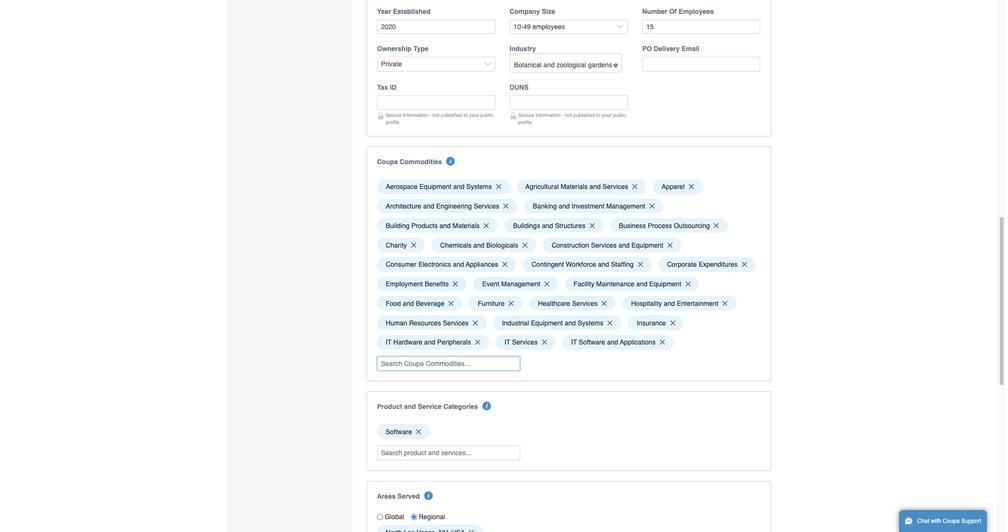 Task type: vqa. For each thing, say whether or not it's contained in the screenshot.
Report
no



Task type: locate. For each thing, give the bounding box(es) containing it.
appliances
[[466, 261, 498, 268]]

charity option
[[377, 238, 425, 252]]

it inside it services option
[[504, 339, 510, 346]]

company
[[510, 8, 540, 15]]

and down banking
[[542, 222, 553, 229]]

and inside "option"
[[440, 222, 451, 229]]

construction
[[552, 241, 589, 249]]

selected list box containing aerospace equipment and systems
[[374, 177, 764, 352]]

consumer electronics and appliances
[[386, 261, 498, 268]]

secure down the 'id'
[[386, 112, 401, 118]]

and inside option
[[590, 183, 601, 191]]

2 information from the left
[[535, 112, 561, 118]]

and right banking
[[559, 202, 570, 210]]

secure information - not published to your public profile for duns
[[518, 112, 626, 125]]

1 horizontal spatial public
[[613, 112, 626, 118]]

profile for tax id
[[386, 119, 399, 125]]

additional information image up aerospace equipment and systems option
[[446, 157, 455, 166]]

0 horizontal spatial to
[[464, 112, 468, 118]]

0 horizontal spatial profile
[[386, 119, 399, 125]]

services
[[603, 183, 628, 191], [474, 202, 499, 210], [591, 241, 617, 249], [572, 300, 598, 307], [443, 319, 469, 327], [512, 339, 538, 346]]

information down duns text field
[[535, 112, 561, 118]]

and inside 'option'
[[664, 300, 675, 307]]

0 vertical spatial selected list box
[[374, 177, 764, 352]]

0 horizontal spatial information
[[403, 112, 428, 118]]

and down human resources services option
[[424, 339, 435, 346]]

commodities
[[400, 158, 442, 166]]

additional information image for coupa commodities
[[446, 157, 455, 166]]

1 horizontal spatial profile
[[518, 119, 532, 125]]

maintenance
[[596, 280, 634, 288]]

2 to from the left
[[596, 112, 600, 118]]

public for duns
[[613, 112, 626, 118]]

business process outsourcing option
[[610, 218, 728, 233]]

1 to from the left
[[464, 112, 468, 118]]

and right food on the left bottom of the page
[[403, 300, 414, 307]]

2 profile from the left
[[518, 119, 532, 125]]

software
[[579, 339, 605, 346], [386, 428, 412, 436]]

additional information image right categories
[[482, 402, 491, 411]]

1 vertical spatial coupa
[[943, 518, 960, 524]]

0 horizontal spatial it
[[386, 339, 392, 346]]

it left the hardware
[[386, 339, 392, 346]]

published
[[441, 112, 462, 118], [573, 112, 595, 118]]

services up peripherals
[[443, 319, 469, 327]]

systems inside aerospace equipment and systems option
[[466, 183, 492, 191]]

and up banking and investment management option
[[590, 183, 601, 191]]

ownership type
[[377, 45, 429, 53]]

2 public from the left
[[613, 112, 626, 118]]

systems inside industrial equipment and systems option
[[578, 319, 603, 327]]

banking
[[533, 202, 557, 210]]

secure
[[386, 112, 401, 118], [518, 112, 534, 118]]

and up hospitality
[[636, 280, 647, 288]]

aerospace
[[386, 183, 418, 191]]

secure information - not published to your public profile down duns text field
[[518, 112, 626, 125]]

beverage
[[416, 300, 444, 307]]

insurance option
[[628, 316, 684, 330]]

software down industrial equipment and systems option
[[579, 339, 605, 346]]

not down tax id 'text field'
[[432, 112, 439, 118]]

Tax ID text field
[[377, 95, 495, 110]]

your for duns
[[602, 112, 612, 118]]

2 your from the left
[[602, 112, 612, 118]]

and
[[453, 183, 464, 191], [590, 183, 601, 191], [423, 202, 434, 210], [559, 202, 570, 210], [440, 222, 451, 229], [542, 222, 553, 229], [473, 241, 484, 249], [618, 241, 630, 249], [453, 261, 464, 268], [598, 261, 609, 268], [636, 280, 647, 288], [403, 300, 414, 307], [664, 300, 675, 307], [565, 319, 576, 327], [424, 339, 435, 346], [607, 339, 618, 346], [404, 403, 416, 411]]

2 selected list box from the top
[[374, 422, 764, 441]]

global
[[385, 513, 404, 521]]

food and beverage option
[[377, 296, 462, 311]]

business process outsourcing
[[619, 222, 710, 229]]

2 secure information - not published to your public profile from the left
[[518, 112, 626, 125]]

2 horizontal spatial it
[[571, 339, 577, 346]]

0 vertical spatial software
[[579, 339, 605, 346]]

1 - from the left
[[429, 112, 431, 118]]

profile down duns
[[518, 119, 532, 125]]

profile down the 'id'
[[386, 119, 399, 125]]

and right hospitality
[[664, 300, 675, 307]]

0 horizontal spatial software
[[386, 428, 412, 436]]

1 vertical spatial additional information image
[[482, 402, 491, 411]]

0 horizontal spatial management
[[501, 280, 540, 288]]

0 horizontal spatial not
[[432, 112, 439, 118]]

option inside selected areas list box
[[377, 525, 483, 532]]

services inside healthcare services option
[[572, 300, 598, 307]]

of
[[669, 8, 677, 15]]

1 secure information - not published to your public profile from the left
[[386, 112, 493, 125]]

services up banking and investment management option
[[603, 183, 628, 191]]

to for duns
[[596, 112, 600, 118]]

systems up "engineering" on the left
[[466, 183, 492, 191]]

0 horizontal spatial -
[[429, 112, 431, 118]]

facility
[[574, 280, 594, 288]]

hospitality and entertainment
[[631, 300, 718, 307]]

secure information - not published to your public profile
[[386, 112, 493, 125], [518, 112, 626, 125]]

1 published from the left
[[441, 112, 462, 118]]

0 vertical spatial additional information image
[[446, 157, 455, 166]]

systems down healthcare services option
[[578, 319, 603, 327]]

1 horizontal spatial to
[[596, 112, 600, 118]]

workforce
[[566, 261, 596, 268]]

0 horizontal spatial coupa
[[377, 158, 398, 166]]

food and beverage
[[386, 300, 444, 307]]

1 horizontal spatial additional information image
[[482, 402, 491, 411]]

it
[[386, 339, 392, 346], [504, 339, 510, 346], [571, 339, 577, 346]]

event
[[482, 280, 499, 288]]

published down duns text field
[[573, 112, 595, 118]]

company size
[[510, 8, 555, 15]]

your down tax id 'text field'
[[469, 112, 479, 118]]

1 your from the left
[[469, 112, 479, 118]]

additional information image
[[446, 157, 455, 166], [482, 402, 491, 411]]

2 - from the left
[[562, 112, 564, 118]]

2 it from the left
[[504, 339, 510, 346]]

1 horizontal spatial it
[[504, 339, 510, 346]]

outsourcing
[[674, 222, 710, 229]]

your down duns text field
[[602, 112, 612, 118]]

0 horizontal spatial published
[[441, 112, 462, 118]]

published down tax id 'text field'
[[441, 112, 462, 118]]

0 horizontal spatial secure information - not published to your public profile
[[386, 112, 493, 125]]

1 horizontal spatial materials
[[561, 183, 588, 191]]

consumer electronics and appliances option
[[377, 257, 516, 272]]

buildings and structures
[[513, 222, 585, 229]]

not for tax id
[[432, 112, 439, 118]]

- down duns text field
[[562, 112, 564, 118]]

services down "facility"
[[572, 300, 598, 307]]

0 vertical spatial coupa
[[377, 158, 398, 166]]

- down tax id 'text field'
[[429, 112, 431, 118]]

information
[[403, 112, 428, 118], [535, 112, 561, 118]]

construction services and equipment
[[552, 241, 663, 249]]

1 not from the left
[[432, 112, 439, 118]]

coupa
[[377, 158, 398, 166], [943, 518, 960, 524]]

your
[[469, 112, 479, 118], [602, 112, 612, 118]]

process
[[648, 222, 672, 229]]

architecture
[[386, 202, 421, 210]]

contingent
[[532, 261, 564, 268]]

materials up chemicals on the left top of the page
[[453, 222, 480, 229]]

1 horizontal spatial your
[[602, 112, 612, 118]]

chat
[[917, 518, 929, 524]]

and down healthcare services option
[[565, 319, 576, 327]]

to
[[464, 112, 468, 118], [596, 112, 600, 118]]

materials inside agricultural materials and services option
[[561, 183, 588, 191]]

1 horizontal spatial systems
[[578, 319, 603, 327]]

2 not from the left
[[565, 112, 572, 118]]

management right event
[[501, 280, 540, 288]]

1 information from the left
[[403, 112, 428, 118]]

it down industrial
[[504, 339, 510, 346]]

it for it software and applications
[[571, 339, 577, 346]]

0 horizontal spatial materials
[[453, 222, 480, 229]]

not down duns text field
[[565, 112, 572, 118]]

1 vertical spatial management
[[501, 280, 540, 288]]

facility maintenance and equipment
[[574, 280, 681, 288]]

0 horizontal spatial secure
[[386, 112, 401, 118]]

0 horizontal spatial systems
[[466, 183, 492, 191]]

it inside "it hardware and peripherals" option
[[386, 339, 392, 346]]

services inside it services option
[[512, 339, 538, 346]]

management up the "business"
[[606, 202, 645, 210]]

architecture and engineering services option
[[377, 199, 517, 213]]

3 it from the left
[[571, 339, 577, 346]]

employment
[[386, 280, 423, 288]]

services inside human resources services option
[[443, 319, 469, 327]]

and left applications
[[607, 339, 618, 346]]

coupa up the aerospace
[[377, 158, 398, 166]]

materials up investment
[[561, 183, 588, 191]]

corporate
[[667, 261, 697, 268]]

industrial equipment and systems option
[[493, 316, 621, 330]]

biologicals
[[486, 241, 518, 249]]

equipment up architecture and engineering services
[[419, 183, 451, 191]]

1 horizontal spatial -
[[562, 112, 564, 118]]

1 secure from the left
[[386, 112, 401, 118]]

1 selected list box from the top
[[374, 177, 764, 352]]

information down tax id 'text field'
[[403, 112, 428, 118]]

Number Of Employees text field
[[642, 19, 760, 34]]

software down product
[[386, 428, 412, 436]]

duns
[[510, 83, 529, 91]]

not for duns
[[565, 112, 572, 118]]

corporate expenditures
[[667, 261, 738, 268]]

secure information - not published to your public profile down tax id 'text field'
[[386, 112, 493, 125]]

to down tax id 'text field'
[[464, 112, 468, 118]]

human resources services option
[[377, 316, 487, 330]]

0 horizontal spatial your
[[469, 112, 479, 118]]

expenditures
[[699, 261, 738, 268]]

staffing
[[611, 261, 634, 268]]

profile
[[386, 119, 399, 125], [518, 119, 532, 125]]

1 profile from the left
[[386, 119, 399, 125]]

coupa inside button
[[943, 518, 960, 524]]

1 horizontal spatial management
[[606, 202, 645, 210]]

materials
[[561, 183, 588, 191], [453, 222, 480, 229]]

services up contingent workforce and staffing option
[[591, 241, 617, 249]]

2 published from the left
[[573, 112, 595, 118]]

po delivery email
[[642, 45, 699, 53]]

aerospace equipment and systems
[[386, 183, 492, 191]]

1 vertical spatial systems
[[578, 319, 603, 327]]

secure down duns
[[518, 112, 534, 118]]

1 vertical spatial materials
[[453, 222, 480, 229]]

1 horizontal spatial published
[[573, 112, 595, 118]]

software option
[[377, 424, 430, 439]]

0 vertical spatial systems
[[466, 183, 492, 191]]

applications
[[620, 339, 656, 346]]

building
[[386, 222, 409, 229]]

and left staffing
[[598, 261, 609, 268]]

human resources services
[[386, 319, 469, 327]]

human
[[386, 319, 407, 327]]

published for tax id
[[441, 112, 462, 118]]

1 horizontal spatial secure information - not published to your public profile
[[518, 112, 626, 125]]

and down 'architecture and engineering services' option
[[440, 222, 451, 229]]

0 horizontal spatial public
[[480, 112, 493, 118]]

2 secure from the left
[[518, 112, 534, 118]]

apparel
[[662, 183, 685, 191]]

additional information image
[[424, 491, 433, 500]]

DUNS text field
[[510, 95, 628, 110]]

1 horizontal spatial software
[[579, 339, 605, 346]]

agricultural materials and services
[[525, 183, 628, 191]]

services inside construction services and equipment option
[[591, 241, 617, 249]]

services down industrial
[[512, 339, 538, 346]]

1 it from the left
[[386, 339, 392, 346]]

services right "engineering" on the left
[[474, 202, 499, 210]]

1 horizontal spatial secure
[[518, 112, 534, 118]]

equipment
[[419, 183, 451, 191], [631, 241, 663, 249], [649, 280, 681, 288], [531, 319, 563, 327]]

to down duns text field
[[596, 112, 600, 118]]

healthcare services option
[[529, 296, 616, 311]]

1 vertical spatial software
[[386, 428, 412, 436]]

year established
[[377, 8, 430, 15]]

structures
[[555, 222, 585, 229]]

1 horizontal spatial information
[[535, 112, 561, 118]]

1 vertical spatial selected list box
[[374, 422, 764, 441]]

it down industrial equipment and systems option
[[571, 339, 577, 346]]

-
[[429, 112, 431, 118], [562, 112, 564, 118]]

peripherals
[[437, 339, 471, 346]]

coupa right the with
[[943, 518, 960, 524]]

selected list box for product and service categories
[[374, 422, 764, 441]]

option
[[377, 525, 483, 532]]

investment
[[572, 202, 604, 210]]

None radio
[[377, 514, 383, 520], [411, 514, 417, 520], [377, 514, 383, 520], [411, 514, 417, 520]]

systems for aerospace equipment and systems
[[466, 183, 492, 191]]

1 public from the left
[[480, 112, 493, 118]]

1 horizontal spatial not
[[565, 112, 572, 118]]

it inside it software and applications option
[[571, 339, 577, 346]]

1 horizontal spatial coupa
[[943, 518, 960, 524]]

selected list box containing software
[[374, 422, 764, 441]]

systems
[[466, 183, 492, 191], [578, 319, 603, 327]]

selected list box
[[374, 177, 764, 352], [374, 422, 764, 441]]

chat with coupa support button
[[899, 510, 987, 532]]

equipment down healthcare
[[531, 319, 563, 327]]

0 horizontal spatial additional information image
[[446, 157, 455, 166]]

0 vertical spatial management
[[606, 202, 645, 210]]

0 vertical spatial materials
[[561, 183, 588, 191]]



Task type: describe. For each thing, give the bounding box(es) containing it.
management inside option
[[501, 280, 540, 288]]

food
[[386, 300, 401, 307]]

profile for duns
[[518, 119, 532, 125]]

areas
[[377, 492, 396, 500]]

secure for duns
[[518, 112, 534, 118]]

product
[[377, 403, 402, 411]]

employment benefits option
[[377, 277, 467, 291]]

it hardware and peripherals option
[[377, 335, 489, 350]]

it services option
[[496, 335, 556, 350]]

hospitality
[[631, 300, 662, 307]]

charity
[[386, 241, 407, 249]]

architecture and engineering services
[[386, 202, 499, 210]]

and up "engineering" on the left
[[453, 183, 464, 191]]

number
[[642, 8, 667, 15]]

selected areas list box
[[374, 523, 764, 532]]

support
[[961, 518, 981, 524]]

chemicals and biologicals option
[[432, 238, 536, 252]]

chat with coupa support
[[917, 518, 981, 524]]

apparel option
[[653, 179, 703, 194]]

Search product and services... field
[[377, 446, 520, 460]]

size
[[542, 8, 555, 15]]

it for it hardware and peripherals
[[386, 339, 392, 346]]

furniture
[[478, 300, 505, 307]]

and up appliances
[[473, 241, 484, 249]]

year
[[377, 8, 391, 15]]

furniture option
[[469, 296, 523, 311]]

product and service categories
[[377, 403, 478, 411]]

corporate expenditures option
[[658, 257, 756, 272]]

resources
[[409, 319, 441, 327]]

products
[[411, 222, 438, 229]]

established
[[393, 8, 430, 15]]

services inside agricultural materials and services option
[[603, 183, 628, 191]]

selected list box for coupa commodities
[[374, 177, 764, 352]]

areas served
[[377, 492, 420, 500]]

secure information - not published to your public profile for tax id
[[386, 112, 493, 125]]

industrial equipment and systems
[[502, 319, 603, 327]]

public for tax id
[[480, 112, 493, 118]]

industrial
[[502, 319, 529, 327]]

with
[[931, 518, 941, 524]]

Industry text field
[[511, 57, 621, 72]]

systems for industrial equipment and systems
[[578, 319, 603, 327]]

banking and investment management
[[533, 202, 645, 210]]

tax id
[[377, 83, 397, 91]]

tax
[[377, 83, 388, 91]]

business
[[619, 222, 646, 229]]

buildings
[[513, 222, 540, 229]]

aerospace equipment and systems option
[[377, 179, 510, 194]]

secure for tax id
[[386, 112, 401, 118]]

it services
[[504, 339, 538, 346]]

chemicals
[[440, 241, 471, 249]]

services inside 'architecture and engineering services' option
[[474, 202, 499, 210]]

employment benefits
[[386, 280, 449, 288]]

agricultural materials and services option
[[517, 179, 646, 194]]

- for duns
[[562, 112, 564, 118]]

healthcare
[[538, 300, 570, 307]]

buildings and structures option
[[504, 218, 604, 233]]

electronics
[[418, 261, 451, 268]]

it software and applications option
[[562, 335, 674, 350]]

consumer
[[386, 261, 417, 268]]

contingent workforce and staffing option
[[523, 257, 652, 272]]

ownership
[[377, 45, 412, 53]]

your for tax id
[[469, 112, 479, 118]]

construction services and equipment option
[[543, 238, 681, 252]]

facility maintenance and equipment option
[[565, 277, 699, 291]]

equipment up hospitality and entertainment on the right bottom of page
[[649, 280, 681, 288]]

insurance
[[637, 319, 666, 327]]

entertainment
[[677, 300, 718, 307]]

PO Delivery Email text field
[[642, 57, 760, 71]]

management inside option
[[606, 202, 645, 210]]

equipment down process
[[631, 241, 663, 249]]

it hardware and peripherals
[[386, 339, 471, 346]]

coupa commodities
[[377, 158, 442, 166]]

additional information image for product and service categories
[[482, 402, 491, 411]]

hospitality and entertainment option
[[622, 296, 736, 311]]

industry
[[510, 45, 536, 53]]

contingent workforce and staffing
[[532, 261, 634, 268]]

it software and applications
[[571, 339, 656, 346]]

information for tax id
[[403, 112, 428, 118]]

po
[[642, 45, 652, 53]]

and up staffing
[[618, 241, 630, 249]]

benefits
[[425, 280, 449, 288]]

delivery
[[654, 45, 680, 53]]

number of employees
[[642, 8, 714, 15]]

hardware
[[393, 339, 422, 346]]

Search Coupa Commodities... field
[[377, 356, 520, 371]]

to for tax id
[[464, 112, 468, 118]]

chemicals and biologicals
[[440, 241, 518, 249]]

- for tax id
[[429, 112, 431, 118]]

it for it services
[[504, 339, 510, 346]]

agricultural
[[525, 183, 559, 191]]

type
[[413, 45, 429, 53]]

banking and investment management option
[[524, 199, 663, 213]]

and up building products and materials
[[423, 202, 434, 210]]

regional
[[419, 513, 445, 521]]

building products and materials
[[386, 222, 480, 229]]

id
[[390, 83, 397, 91]]

email
[[682, 45, 699, 53]]

healthcare services
[[538, 300, 598, 307]]

and left the service
[[404, 403, 416, 411]]

materials inside the building products and materials "option"
[[453, 222, 480, 229]]

categories
[[443, 403, 478, 411]]

published for duns
[[573, 112, 595, 118]]

building products and materials option
[[377, 218, 498, 233]]

event management option
[[474, 277, 558, 291]]

employees
[[679, 8, 714, 15]]

event management
[[482, 280, 540, 288]]

served
[[397, 492, 420, 500]]

Year Established text field
[[377, 19, 495, 34]]

service
[[418, 403, 442, 411]]

and down chemicals on the left top of the page
[[453, 261, 464, 268]]

information for duns
[[535, 112, 561, 118]]

engineering
[[436, 202, 472, 210]]



